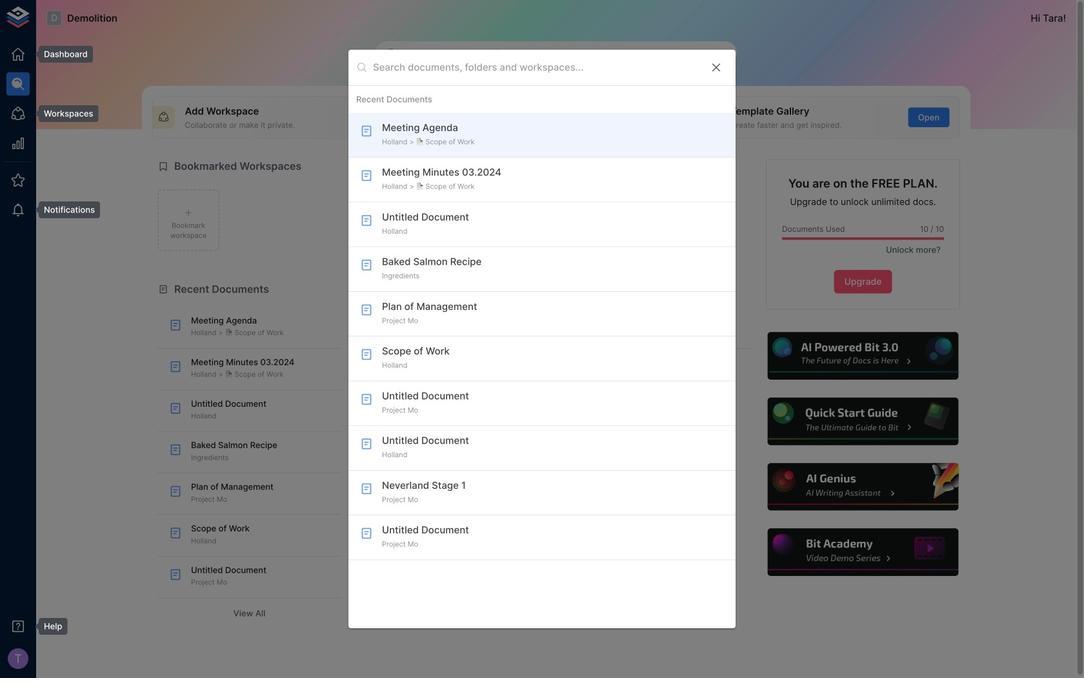 Task type: describe. For each thing, give the bounding box(es) containing it.
2 tooltip from the top
[[30, 105, 98, 122]]

2 help image from the top
[[767, 396, 961, 447]]

4 help image from the top
[[767, 527, 961, 578]]

3 help image from the top
[[767, 461, 961, 513]]



Task type: vqa. For each thing, say whether or not it's contained in the screenshot.
4th HELP image
yes



Task type: locate. For each thing, give the bounding box(es) containing it.
help image
[[767, 330, 961, 382], [767, 396, 961, 447], [767, 461, 961, 513], [767, 527, 961, 578]]

Search documents, folders and workspaces... text field
[[373, 58, 700, 77]]

4 tooltip from the top
[[30, 618, 68, 635]]

dialog
[[349, 50, 736, 628]]

3 tooltip from the top
[[30, 201, 100, 218]]

1 tooltip from the top
[[30, 46, 93, 63]]

tooltip
[[30, 46, 93, 63], [30, 105, 98, 122], [30, 201, 100, 218], [30, 618, 68, 635]]

1 help image from the top
[[767, 330, 961, 382]]



